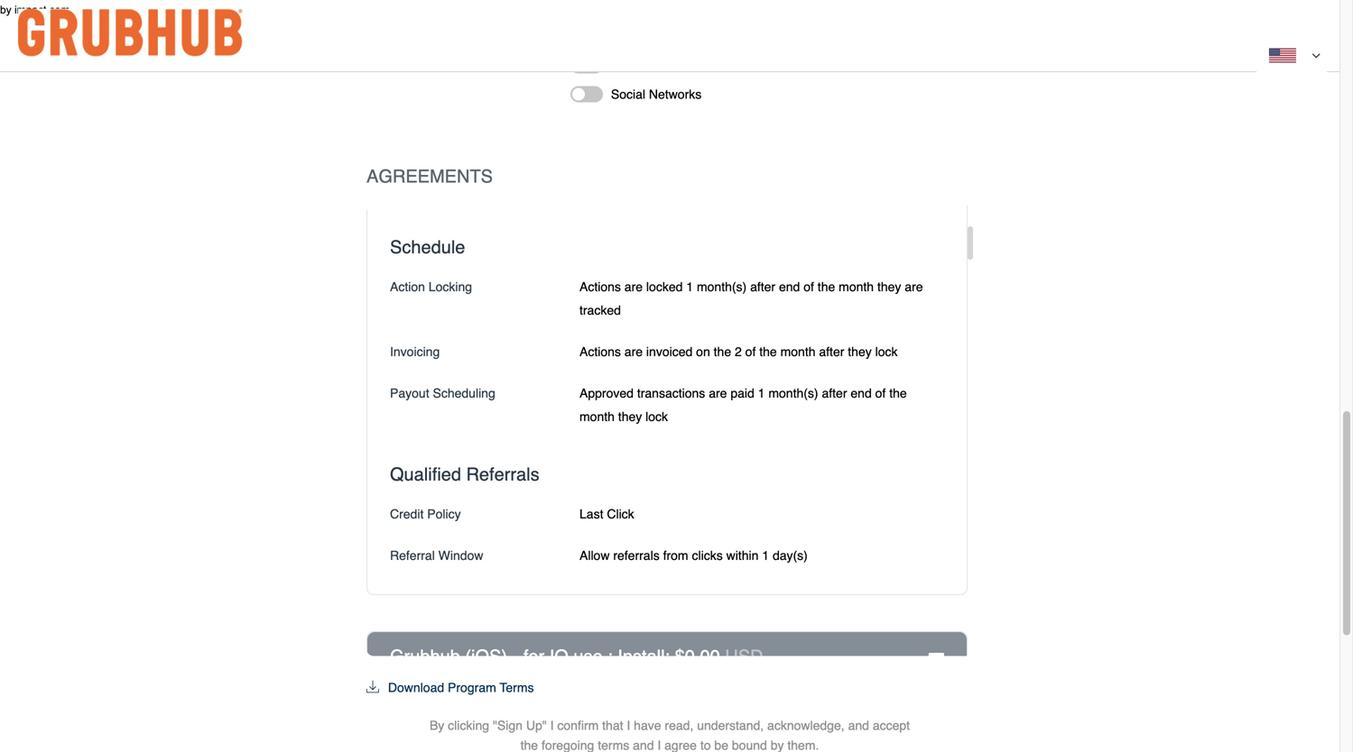 Task type: locate. For each thing, give the bounding box(es) containing it.
agreements
[[366, 166, 493, 187]]

by clicking "sign up" i confirm that i have read, understand, acknowledge, and accept the foregoing terms  and i agree to be bound by them.
[[430, 719, 910, 753]]

actions inside actions are locked 1 month(s) after end of the month they are tracked
[[580, 280, 621, 294]]

clicks
[[692, 549, 723, 563]]

by
[[0, 4, 11, 16], [771, 739, 784, 753]]

2 vertical spatial month
[[580, 410, 615, 424]]

end inside actions are locked 1 month(s) after end of the month they are tracked
[[779, 280, 800, 294]]

1 vertical spatial end
[[851, 386, 872, 401]]

i left agree
[[657, 739, 661, 753]]

actions are locked 1 month(s) after end of the month they are tracked
[[580, 280, 923, 318]]

2 horizontal spatial month
[[839, 280, 874, 294]]

of inside actions are locked 1 month(s) after end of the month they are tracked
[[804, 280, 814, 294]]

0 vertical spatial after
[[750, 280, 776, 294]]

0 horizontal spatial they
[[618, 410, 642, 424]]

acknowledge,
[[767, 719, 845, 733]]

1 horizontal spatial :
[[665, 647, 670, 668]]

confirm
[[557, 719, 599, 733]]

1 vertical spatial after
[[819, 345, 844, 359]]

month(s) right "paid"
[[769, 386, 818, 401]]

1 vertical spatial they
[[848, 345, 872, 359]]

download
[[388, 681, 444, 696]]

1 vertical spatial actions
[[580, 345, 621, 359]]

and down have
[[633, 739, 654, 753]]

actions for actions are invoiced on the 2 of the month after they lock
[[580, 345, 621, 359]]

actions up the tracked
[[580, 280, 621, 294]]

0 vertical spatial they
[[877, 280, 901, 294]]

allow
[[580, 549, 610, 563]]

io
[[549, 647, 569, 668]]

they inside approved transactions are paid 1 month(s) after end of the month they lock
[[618, 410, 642, 424]]

that
[[602, 719, 623, 733]]

grubhub
[[390, 647, 460, 668]]

month inside actions are locked 1 month(s) after end of the month they are tracked
[[839, 280, 874, 294]]

1 : from the left
[[608, 647, 613, 668]]

they inside actions are locked 1 month(s) after end of the month they are tracked
[[877, 280, 901, 294]]

: left the $0.00
[[665, 647, 670, 668]]

1 right within
[[762, 549, 769, 563]]

after
[[750, 280, 776, 294], [819, 345, 844, 359], [822, 386, 847, 401]]

paid
[[731, 386, 754, 401]]

scheduling
[[433, 386, 495, 401]]

invoicing
[[390, 345, 440, 359]]

qualified
[[390, 464, 461, 485]]

0 horizontal spatial by
[[0, 4, 11, 16]]

0 vertical spatial month(s)
[[697, 280, 747, 294]]

they for are
[[877, 280, 901, 294]]

usd
[[725, 647, 763, 668]]

2 actions from the top
[[580, 345, 621, 359]]

end inside approved transactions are paid 1 month(s) after end of the month they lock
[[851, 386, 872, 401]]

social
[[611, 87, 645, 102]]

:
[[608, 647, 613, 668], [665, 647, 670, 668]]

be
[[714, 739, 728, 753]]

month
[[839, 280, 874, 294], [780, 345, 816, 359], [580, 410, 615, 424]]

of
[[804, 280, 814, 294], [745, 345, 756, 359], [875, 386, 886, 401]]

networks
[[649, 87, 702, 102]]

2 horizontal spatial they
[[877, 280, 901, 294]]

1 vertical spatial 1
[[758, 386, 765, 401]]

approved transactions are paid 1 month(s) after end of the month they lock
[[580, 386, 907, 424]]

grubhub (ios) - for io use : install : $0.00 usd
[[390, 647, 763, 668]]

lock inside approved transactions are paid 1 month(s) after end of the month they lock
[[646, 410, 668, 424]]

1 horizontal spatial lock
[[875, 345, 898, 359]]

1 vertical spatial of
[[745, 345, 756, 359]]

by left impact.com
[[0, 4, 11, 16]]

0 horizontal spatial month(s)
[[697, 280, 747, 294]]

actions for actions are locked 1 month(s) after end of the month they are tracked
[[580, 280, 621, 294]]

0 vertical spatial and
[[848, 719, 869, 733]]

1 horizontal spatial month
[[780, 345, 816, 359]]

0 vertical spatial month
[[839, 280, 874, 294]]

foregoing
[[542, 739, 594, 753]]

mobile
[[611, 58, 648, 73]]

month(s) right "locked" on the top of page
[[697, 280, 747, 294]]

0 horizontal spatial end
[[779, 280, 800, 294]]

0 horizontal spatial lock
[[646, 410, 668, 424]]

actions
[[580, 280, 621, 294], [580, 345, 621, 359]]

lock
[[875, 345, 898, 359], [646, 410, 668, 424]]

day(s)
[[773, 549, 808, 563]]

0 vertical spatial of
[[804, 280, 814, 294]]

invoiced
[[646, 345, 693, 359]]

1 vertical spatial month(s)
[[769, 386, 818, 401]]

terms
[[598, 739, 629, 753]]

0 horizontal spatial and
[[633, 739, 654, 753]]

: right the use
[[608, 647, 613, 668]]

locking
[[429, 280, 472, 294]]

i
[[550, 719, 554, 733], [627, 719, 630, 733], [657, 739, 661, 753]]

1 horizontal spatial by
[[771, 739, 784, 753]]

1 right "locked" on the top of page
[[686, 280, 693, 294]]

0 vertical spatial actions
[[580, 280, 621, 294]]

month(s) inside approved transactions are paid 1 month(s) after end of the month they lock
[[769, 386, 818, 401]]

2 vertical spatial of
[[875, 386, 886, 401]]

2 horizontal spatial of
[[875, 386, 886, 401]]

1 horizontal spatial month(s)
[[769, 386, 818, 401]]

(ios)
[[465, 647, 507, 668]]

1 vertical spatial month
[[780, 345, 816, 359]]

end
[[779, 280, 800, 294], [851, 386, 872, 401]]

last
[[580, 507, 603, 522]]

transactions
[[637, 386, 705, 401]]

month(s)
[[697, 280, 747, 294], [769, 386, 818, 401]]

1 vertical spatial by
[[771, 739, 784, 753]]

payout scheduling
[[390, 386, 495, 401]]

they
[[877, 280, 901, 294], [848, 345, 872, 359], [618, 410, 642, 424]]

actions down the tracked
[[580, 345, 621, 359]]

are
[[624, 280, 643, 294], [905, 280, 923, 294], [624, 345, 643, 359], [709, 386, 727, 401]]

1 horizontal spatial they
[[848, 345, 872, 359]]

download program terms link
[[366, 681, 534, 696]]

0 vertical spatial lock
[[875, 345, 898, 359]]

2
[[735, 345, 742, 359]]

0 horizontal spatial :
[[608, 647, 613, 668]]

to
[[700, 739, 711, 753]]

1 right "paid"
[[758, 386, 765, 401]]

1 actions from the top
[[580, 280, 621, 294]]

2 vertical spatial after
[[822, 386, 847, 401]]

1 horizontal spatial of
[[804, 280, 814, 294]]

social networks
[[611, 87, 702, 102]]

2 vertical spatial they
[[618, 410, 642, 424]]

by left them.
[[771, 739, 784, 753]]

i right that
[[627, 719, 630, 733]]

1 inside actions are locked 1 month(s) after end of the month they are tracked
[[686, 280, 693, 294]]

2 : from the left
[[665, 647, 670, 668]]

last click
[[580, 507, 634, 522]]

0 horizontal spatial of
[[745, 345, 756, 359]]

1 vertical spatial lock
[[646, 410, 668, 424]]

i right up"
[[550, 719, 554, 733]]

0 vertical spatial 1
[[686, 280, 693, 294]]

the
[[818, 280, 835, 294], [714, 345, 731, 359], [759, 345, 777, 359], [889, 386, 907, 401], [521, 739, 538, 753]]

1 horizontal spatial end
[[851, 386, 872, 401]]

action
[[390, 280, 425, 294]]

accept
[[873, 719, 910, 733]]

1
[[686, 280, 693, 294], [758, 386, 765, 401], [762, 549, 769, 563]]

them.
[[787, 739, 819, 753]]

have
[[634, 719, 661, 733]]

credit policy
[[390, 507, 461, 522]]

impact.com
[[14, 4, 70, 16]]

0 vertical spatial by
[[0, 4, 11, 16]]

and left accept
[[848, 719, 869, 733]]

and
[[848, 719, 869, 733], [633, 739, 654, 753]]

0 horizontal spatial month
[[580, 410, 615, 424]]

payout
[[390, 386, 429, 401]]

minus image
[[929, 646, 944, 666]]

0 vertical spatial end
[[779, 280, 800, 294]]



Task type: vqa. For each thing, say whether or not it's contained in the screenshot.
the topmost month
yes



Task type: describe. For each thing, give the bounding box(es) containing it.
by
[[430, 719, 444, 733]]

are inside approved transactions are paid 1 month(s) after end of the month they lock
[[709, 386, 727, 401]]

terms
[[500, 681, 534, 696]]

the inside approved transactions are paid 1 month(s) after end of the month they lock
[[889, 386, 907, 401]]

agree
[[665, 739, 697, 753]]

bound
[[732, 739, 767, 753]]

within
[[726, 549, 759, 563]]

referral
[[390, 549, 435, 563]]

allow referrals from clicks within 1 day(s)
[[580, 549, 808, 563]]

after inside approved transactions are paid 1 month(s) after end of the month they lock
[[822, 386, 847, 401]]

tracked
[[580, 303, 621, 318]]

click
[[607, 507, 634, 522]]

2 horizontal spatial i
[[657, 739, 661, 753]]

clicking
[[448, 719, 489, 733]]

of inside approved transactions are paid 1 month(s) after end of the month they lock
[[875, 386, 886, 401]]

qualified referrals
[[390, 464, 539, 485]]

schedule
[[390, 237, 465, 258]]

1 vertical spatial and
[[633, 739, 654, 753]]

2 vertical spatial 1
[[762, 549, 769, 563]]

install
[[618, 647, 665, 668]]

credit
[[390, 507, 424, 522]]

after inside actions are locked 1 month(s) after end of the month they are tracked
[[750, 280, 776, 294]]

use
[[574, 647, 603, 668]]

$0.00
[[675, 647, 720, 668]]

locked
[[646, 280, 683, 294]]

up"
[[526, 719, 547, 733]]

download program terms
[[388, 681, 534, 696]]

month inside approved transactions are paid 1 month(s) after end of the month they lock
[[580, 410, 615, 424]]

approved
[[580, 386, 634, 401]]

for
[[523, 647, 544, 668]]

read,
[[665, 719, 694, 733]]

window
[[438, 549, 483, 563]]

-
[[512, 647, 518, 668]]

policy
[[427, 507, 461, 522]]

by inside by clicking "sign up" i confirm that i have read, understand, acknowledge, and accept the foregoing terms  and i agree to be bound by them.
[[771, 739, 784, 753]]

from
[[663, 549, 688, 563]]

referrals
[[466, 464, 539, 485]]

"sign
[[493, 719, 523, 733]]

1 inside approved transactions are paid 1 month(s) after end of the month they lock
[[758, 386, 765, 401]]

understand,
[[697, 719, 764, 733]]

by impact.com
[[0, 4, 70, 16]]

1 horizontal spatial i
[[627, 719, 630, 733]]

month(s) inside actions are locked 1 month(s) after end of the month they are tracked
[[697, 280, 747, 294]]

the inside by clicking "sign up" i confirm that i have read, understand, acknowledge, and accept the foregoing terms  and i agree to be bound by them.
[[521, 739, 538, 753]]

the inside actions are locked 1 month(s) after end of the month they are tracked
[[818, 280, 835, 294]]

referrals
[[613, 549, 660, 563]]

action locking
[[390, 280, 472, 294]]

1 horizontal spatial and
[[848, 719, 869, 733]]

0 horizontal spatial i
[[550, 719, 554, 733]]

on
[[696, 345, 710, 359]]

they for lock
[[848, 345, 872, 359]]

program
[[448, 681, 496, 696]]

actions are invoiced on the 2 of the month after they lock
[[580, 345, 898, 359]]

referral window
[[390, 549, 483, 563]]



